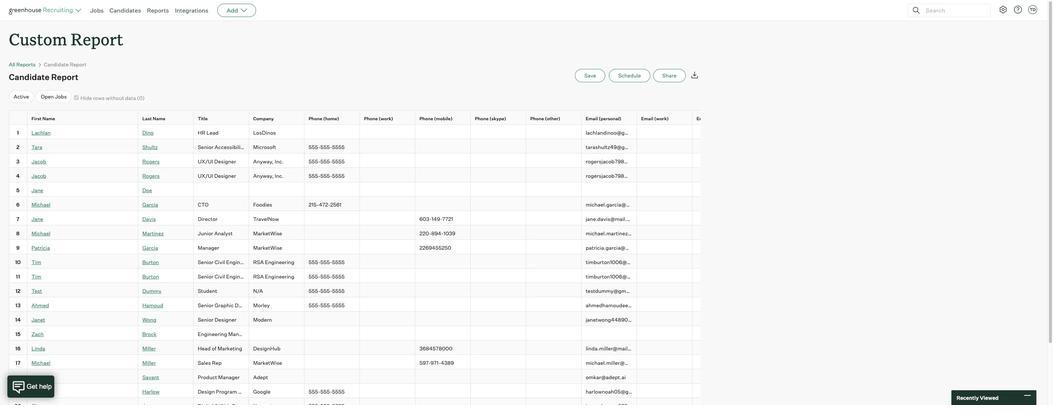 Task type: locate. For each thing, give the bounding box(es) containing it.
1 anyway, from the top
[[253, 159, 274, 165]]

anyway, for 3
[[253, 159, 274, 165]]

doe link
[[142, 188, 152, 194]]

hamoud link
[[142, 303, 163, 309]]

4 phone from the left
[[475, 116, 489, 122]]

rogers link down shultz
[[142, 159, 160, 165]]

active
[[14, 94, 29, 100]]

burton for 10
[[142, 260, 159, 266]]

2 burton from the top
[[142, 274, 159, 280]]

971-
[[431, 361, 441, 367]]

tara
[[31, 144, 42, 151]]

5555 for 19
[[332, 389, 345, 396]]

1 ux/ui from the top
[[198, 159, 213, 165]]

1 vertical spatial ux/ui
[[198, 173, 213, 179]]

2 row from the top
[[9, 125, 1053, 139]]

0 horizontal spatial reports
[[16, 61, 36, 68]]

zach
[[31, 332, 44, 338]]

3 phone from the left
[[420, 116, 433, 122]]

rogersjacob798@mail.com up the michael.garcia@mail.com
[[586, 173, 651, 179]]

jacob right 4 cell
[[31, 173, 46, 179]]

janet
[[31, 317, 45, 324]]

0 vertical spatial jacob link
[[31, 159, 46, 165]]

2 (work) from the left
[[654, 116, 669, 122]]

phone inside column header
[[420, 116, 433, 122]]

garcia down martinez
[[142, 245, 158, 251]]

1 horizontal spatial name
[[153, 116, 165, 122]]

16 cell
[[9, 341, 27, 356]]

1 vertical spatial jobs
[[55, 94, 67, 100]]

save button
[[575, 69, 606, 82]]

1 miller link from the top
[[142, 346, 156, 352]]

senior for 10
[[198, 260, 214, 266]]

0 vertical spatial miller link
[[142, 346, 156, 352]]

8 5555 from the top
[[332, 389, 345, 396]]

4 row from the top
[[9, 154, 1053, 168]]

12 cell
[[9, 284, 27, 298]]

0 vertical spatial jane
[[31, 188, 43, 194]]

name right the first
[[42, 116, 55, 122]]

4389
[[441, 361, 454, 367]]

tim up test link
[[31, 274, 41, 280]]

civil for 10
[[215, 260, 225, 266]]

hide
[[80, 95, 92, 101]]

open
[[41, 94, 54, 100]]

jobs right open in the left of the page
[[55, 94, 67, 100]]

inc. for 3
[[275, 159, 284, 165]]

name right last
[[153, 116, 165, 122]]

2 garcia from the top
[[142, 245, 158, 251]]

2 vertical spatial michael link
[[31, 361, 50, 367]]

1 engineer from the top
[[226, 260, 248, 266]]

tim link up test link
[[31, 274, 41, 280]]

0 vertical spatial rsa
[[253, 260, 264, 266]]

senior up engineering manager
[[198, 317, 214, 324]]

0 horizontal spatial (work)
[[379, 116, 393, 122]]

davis
[[142, 216, 156, 223]]

0 vertical spatial miller
[[142, 346, 156, 352]]

cell
[[305, 125, 360, 139], [360, 125, 415, 139], [415, 125, 471, 139], [471, 125, 526, 139], [526, 125, 582, 139], [637, 125, 693, 139], [693, 125, 748, 139], [360, 139, 415, 154], [415, 139, 471, 154], [471, 139, 526, 154], [526, 139, 582, 154], [637, 139, 693, 154], [693, 139, 748, 154], [360, 154, 415, 168], [415, 154, 471, 168], [471, 154, 526, 168], [526, 154, 582, 168], [637, 154, 693, 168], [693, 154, 748, 168], [360, 168, 415, 183], [415, 168, 471, 183], [471, 168, 526, 183], [526, 168, 582, 183], [637, 168, 693, 183], [693, 168, 748, 183], [194, 183, 249, 197], [249, 183, 305, 197], [305, 183, 360, 197], [360, 183, 415, 197], [415, 183, 471, 197], [471, 183, 526, 197], [526, 183, 582, 197], [582, 183, 637, 197], [637, 183, 693, 197], [693, 183, 748, 197], [360, 197, 415, 212], [415, 197, 471, 212], [471, 197, 526, 212], [526, 197, 582, 212], [637, 197, 693, 212], [693, 197, 748, 212], [305, 212, 360, 226], [360, 212, 415, 226], [471, 212, 526, 226], [526, 212, 582, 226], [637, 212, 693, 226], [693, 212, 748, 226], [305, 226, 360, 240], [360, 226, 415, 240], [471, 226, 526, 240], [526, 226, 582, 240], [637, 226, 693, 240], [693, 226, 748, 240], [305, 240, 360, 255], [360, 240, 415, 255], [471, 240, 526, 255], [526, 240, 582, 255], [637, 240, 693, 255], [693, 240, 748, 255], [360, 255, 415, 269], [415, 255, 471, 269], [471, 255, 526, 269], [526, 255, 582, 269], [637, 255, 693, 269], [693, 255, 748, 269], [360, 269, 415, 284], [415, 269, 471, 284], [471, 269, 526, 284], [526, 269, 582, 284], [637, 269, 693, 284], [693, 269, 748, 284], [360, 284, 415, 298], [415, 284, 471, 298], [471, 284, 526, 298], [526, 284, 582, 298], [637, 284, 693, 298], [693, 284, 748, 298], [360, 298, 415, 312], [415, 298, 471, 312], [471, 298, 526, 312], [526, 298, 582, 312], [637, 298, 693, 312], [693, 298, 748, 312], [305, 312, 360, 327], [360, 312, 415, 327], [415, 312, 471, 327], [471, 312, 526, 327], [526, 312, 582, 327], [637, 312, 693, 327], [693, 312, 748, 327], [249, 327, 305, 341], [305, 327, 360, 341], [360, 327, 415, 341], [415, 327, 471, 341], [471, 327, 526, 341], [526, 327, 582, 341], [582, 327, 637, 341], [637, 327, 693, 341], [693, 327, 748, 341], [305, 341, 360, 356], [360, 341, 415, 356], [471, 341, 526, 356], [526, 341, 582, 356], [637, 341, 693, 356], [693, 341, 748, 356], [305, 356, 360, 370], [360, 356, 415, 370], [471, 356, 526, 370], [526, 356, 582, 370], [637, 356, 693, 370], [693, 356, 748, 370], [305, 370, 360, 384], [360, 370, 415, 384], [415, 370, 471, 384], [471, 370, 526, 384], [526, 370, 582, 384], [637, 370, 693, 384], [693, 370, 748, 384], [360, 384, 415, 399], [415, 384, 471, 399], [471, 384, 526, 399], [526, 384, 582, 399], [637, 384, 693, 399], [693, 384, 748, 399], [9, 399, 27, 406], [360, 399, 415, 406], [415, 399, 471, 406], [471, 399, 526, 406], [526, 399, 582, 406], [637, 399, 693, 406], [693, 399, 748, 406]]

jane link right "5" 'cell'
[[31, 188, 43, 194]]

1 vertical spatial miller link
[[142, 361, 156, 367]]

1 vertical spatial reports
[[16, 61, 36, 68]]

jacob link for 4
[[31, 173, 46, 179]]

jacob link right 4 cell
[[31, 173, 46, 179]]

burton up dummy link
[[142, 260, 159, 266]]

product
[[198, 375, 217, 381]]

email for email (personal)
[[586, 116, 598, 122]]

designer for 14
[[215, 317, 237, 324]]

rogers link up doe
[[142, 173, 160, 179]]

7 5555 from the top
[[332, 303, 345, 309]]

3684578000
[[420, 346, 453, 352]]

0 vertical spatial michael
[[31, 202, 50, 208]]

jane
[[31, 188, 43, 194], [31, 216, 43, 223]]

name inside first name column header
[[42, 116, 55, 122]]

(work) inside phone (work) 'column header'
[[379, 116, 393, 122]]

2 horizontal spatial email
[[697, 116, 709, 122]]

2
[[16, 144, 19, 151]]

0 vertical spatial garcia link
[[142, 202, 158, 208]]

2 jane from the top
[[31, 216, 43, 223]]

miller up savant link
[[142, 361, 156, 367]]

dummy link
[[142, 288, 161, 295]]

michael for 6
[[31, 202, 50, 208]]

save and schedule this report to revisit it! element
[[575, 69, 609, 82]]

(other) for email (other)
[[710, 116, 725, 122]]

ahmedhamoudee23@gmail.com
[[586, 303, 665, 309]]

11 row from the top
[[9, 255, 1053, 269]]

1 555-555-5555 from the top
[[309, 144, 345, 151]]

rsa for 11
[[253, 274, 264, 280]]

15 row from the top
[[9, 312, 1053, 327]]

tim link for 11
[[31, 274, 41, 280]]

phone (skype) column header
[[471, 111, 528, 127]]

1 timburton1006@gmail.com from the top
[[586, 260, 653, 266]]

1 jacob link from the top
[[31, 159, 46, 165]]

1 garcia from the top
[[142, 202, 158, 208]]

row
[[9, 111, 1053, 127], [9, 125, 1053, 139], [9, 139, 1053, 154], [9, 154, 1053, 168], [9, 168, 1053, 183], [9, 183, 1053, 197], [9, 197, 1053, 212], [9, 212, 1053, 226], [9, 226, 1053, 240], [9, 240, 1053, 255], [9, 255, 1053, 269], [9, 269, 1053, 284], [9, 284, 1053, 298], [9, 298, 1053, 312], [9, 312, 1053, 327], [9, 327, 1053, 341], [9, 341, 1053, 356], [9, 356, 1053, 370], [9, 370, 1053, 384], [9, 384, 1053, 399], [9, 399, 1053, 406]]

1 burton from the top
[[142, 260, 159, 266]]

1 rsa engineering from the top
[[253, 260, 294, 266]]

1 horizontal spatial (other)
[[710, 116, 725, 122]]

tim link down 'patricia'
[[31, 260, 41, 266]]

4 cell
[[9, 168, 27, 183]]

1 vertical spatial rsa engineering
[[253, 274, 294, 280]]

0 vertical spatial candidate
[[44, 61, 69, 68]]

jane right 7 cell
[[31, 216, 43, 223]]

candidate down "custom report"
[[44, 61, 69, 68]]

7 555-555-5555 from the top
[[309, 303, 345, 309]]

candidate report link
[[44, 61, 86, 68]]

miller link for head of marketing
[[142, 346, 156, 352]]

wong
[[142, 317, 156, 324]]

6 row from the top
[[9, 183, 1053, 197]]

(other) inside column header
[[545, 116, 560, 122]]

4 555-555-5555 from the top
[[309, 260, 345, 266]]

14
[[15, 317, 21, 324]]

2 rogers from the top
[[142, 173, 160, 179]]

3 5555 from the top
[[332, 173, 345, 179]]

engineer for 11
[[226, 274, 248, 280]]

5 555-555-5555 from the top
[[309, 274, 345, 280]]

3 cell
[[9, 154, 27, 168]]

2 marketwise from the top
[[253, 245, 282, 251]]

8 row from the top
[[9, 212, 1053, 226]]

2 miller from the top
[[142, 361, 156, 367]]

220-894-1039
[[420, 231, 456, 237]]

1 burton link from the top
[[142, 260, 159, 266]]

1 vertical spatial senior civil engineer
[[198, 274, 248, 280]]

0 vertical spatial reports
[[147, 7, 169, 14]]

0 horizontal spatial name
[[42, 116, 55, 122]]

tim
[[31, 260, 41, 266], [31, 274, 41, 280]]

designer for 4
[[214, 173, 236, 179]]

215-
[[309, 202, 319, 208]]

timburton1006@gmail.com for 10
[[586, 260, 653, 266]]

1 vertical spatial anyway, inc.
[[253, 173, 284, 179]]

5555 for 13
[[332, 303, 345, 309]]

burton up dummy
[[142, 274, 159, 280]]

column header
[[9, 111, 29, 127]]

junior analyst
[[198, 231, 233, 237]]

1 cell
[[9, 125, 27, 139]]

jacob down tara link
[[31, 159, 46, 165]]

5555 for 10
[[332, 260, 345, 266]]

civil up the student
[[215, 274, 225, 280]]

1 vertical spatial civil
[[215, 274, 225, 280]]

tim for 10
[[31, 260, 41, 266]]

1 vertical spatial jacob link
[[31, 173, 46, 179]]

1 vertical spatial anyway,
[[253, 173, 274, 179]]

1 horizontal spatial jobs
[[90, 7, 104, 14]]

2 garcia link from the top
[[142, 245, 158, 251]]

3 row from the top
[[9, 139, 1053, 154]]

garcia link
[[142, 202, 158, 208], [142, 245, 158, 251]]

michael link up patricia link
[[31, 231, 50, 237]]

tim link
[[31, 260, 41, 266], [31, 274, 41, 280]]

2 vertical spatial engineering
[[198, 332, 227, 338]]

burton link up dummy link
[[142, 260, 159, 266]]

0 vertical spatial anyway,
[[253, 159, 274, 165]]

7 cell
[[9, 212, 27, 226]]

timburton1006@gmail.com down patricia.garcia@mail.com
[[586, 260, 653, 266]]

2 tim from the top
[[31, 274, 41, 280]]

timburton1006@gmail.com up testdummy@gmail.com at the bottom right
[[586, 274, 653, 280]]

michael right "6" cell
[[31, 202, 50, 208]]

2 phone from the left
[[364, 116, 378, 122]]

1 vertical spatial michael link
[[31, 231, 50, 237]]

1 miller from the top
[[142, 346, 156, 352]]

0 vertical spatial civil
[[215, 260, 225, 266]]

0 horizontal spatial email
[[586, 116, 598, 122]]

rogers for 4
[[142, 173, 160, 179]]

0 vertical spatial candidate report
[[44, 61, 86, 68]]

row containing 18
[[9, 370, 1053, 384]]

1 vertical spatial tim
[[31, 274, 41, 280]]

sales
[[198, 361, 211, 367]]

7
[[16, 216, 19, 223]]

custom
[[9, 28, 67, 50]]

candidate report down "custom report"
[[44, 61, 86, 68]]

first name column header
[[27, 111, 140, 127]]

1 horizontal spatial email
[[641, 116, 654, 122]]

555-
[[309, 144, 320, 151], [320, 144, 332, 151], [309, 159, 320, 165], [320, 159, 332, 165], [309, 173, 320, 179], [320, 173, 332, 179], [309, 260, 320, 266], [320, 260, 332, 266], [309, 274, 320, 280], [320, 274, 332, 280], [309, 288, 320, 295], [320, 288, 332, 295], [309, 303, 320, 309], [320, 303, 332, 309], [309, 389, 320, 396], [320, 389, 332, 396]]

hide rows without data (0)
[[80, 95, 145, 101]]

viewed
[[980, 395, 999, 402]]

civil down analyst
[[215, 260, 225, 266]]

tim down 'patricia'
[[31, 260, 41, 266]]

engineering
[[265, 260, 294, 266], [265, 274, 294, 280], [198, 332, 227, 338]]

open jobs
[[41, 94, 67, 100]]

burton link
[[142, 260, 159, 266], [142, 274, 159, 280]]

15 cell
[[9, 327, 27, 341]]

(work) for phone (work)
[[379, 116, 393, 122]]

senior civil engineer for 10
[[198, 260, 248, 266]]

0 vertical spatial burton link
[[142, 260, 159, 266]]

1 rogersjacob798@mail.com from the top
[[586, 159, 651, 165]]

garcia link down martinez
[[142, 245, 158, 251]]

1 vertical spatial garcia
[[142, 245, 158, 251]]

1 garcia link from the top
[[142, 202, 158, 208]]

2 email from the left
[[641, 116, 654, 122]]

senior civil engineer down analyst
[[198, 260, 248, 266]]

manager down adept
[[238, 389, 260, 396]]

1 michael link from the top
[[31, 202, 50, 208]]

michael link right "6" cell
[[31, 202, 50, 208]]

phone inside 'column header'
[[364, 116, 378, 122]]

10 row from the top
[[9, 240, 1053, 255]]

2 rogersjacob798@mail.com from the top
[[586, 173, 651, 179]]

1 vertical spatial jacob
[[31, 173, 46, 179]]

5 phone from the left
[[531, 116, 544, 122]]

zach link
[[31, 332, 44, 338]]

1 horizontal spatial reports
[[147, 7, 169, 14]]

2 vertical spatial marketwise
[[253, 361, 282, 367]]

jane link right 7 cell
[[31, 216, 43, 223]]

555-555-5555 for 13
[[309, 303, 345, 309]]

rogers down shultz
[[142, 159, 160, 165]]

1 vertical spatial miller
[[142, 361, 156, 367]]

table
[[9, 111, 1053, 406]]

brock
[[142, 332, 157, 338]]

row containing 12
[[9, 284, 1053, 298]]

149-
[[432, 216, 442, 223]]

9
[[16, 245, 20, 251]]

senior down the student
[[198, 303, 214, 309]]

0 vertical spatial engineer
[[226, 260, 248, 266]]

0 vertical spatial rogers link
[[142, 159, 160, 165]]

miller for sales rep
[[142, 361, 156, 367]]

miller link
[[142, 346, 156, 352], [142, 361, 156, 367]]

row containing 8
[[9, 226, 1053, 240]]

12 row from the top
[[9, 269, 1053, 284]]

19 row from the top
[[9, 370, 1053, 384]]

design program manager
[[198, 389, 260, 396]]

email (work) column header
[[637, 111, 694, 127]]

9 row from the top
[[9, 226, 1053, 240]]

3 email from the left
[[697, 116, 709, 122]]

burton link up dummy
[[142, 274, 159, 280]]

designhub
[[253, 346, 281, 352]]

2 555-555-5555 from the top
[[309, 159, 345, 165]]

2 anyway, inc. from the top
[[253, 173, 284, 179]]

1 vertical spatial engineering
[[265, 274, 294, 280]]

2 (other) from the left
[[710, 116, 725, 122]]

row containing 11
[[9, 269, 1053, 284]]

2 5555 from the top
[[332, 159, 345, 165]]

ahmed
[[31, 303, 49, 309]]

senior graphic designer morley
[[198, 303, 270, 309]]

0 vertical spatial timburton1006@gmail.com
[[586, 260, 653, 266]]

2 rsa engineering from the top
[[253, 274, 294, 280]]

10 cell
[[9, 255, 27, 269]]

1 vertical spatial inc.
[[275, 173, 284, 179]]

5555
[[332, 144, 345, 151], [332, 159, 345, 165], [332, 173, 345, 179], [332, 260, 345, 266], [332, 274, 345, 280], [332, 288, 345, 295], [332, 303, 345, 309], [332, 389, 345, 396]]

3 michael from the top
[[31, 361, 50, 367]]

michael up 'omkar'
[[31, 361, 50, 367]]

email for email (work)
[[641, 116, 654, 122]]

2 burton link from the top
[[142, 274, 159, 280]]

row containing 13
[[9, 298, 1053, 312]]

1 5555 from the top
[[332, 144, 345, 151]]

candidate down all reports link on the top of page
[[9, 72, 49, 82]]

0 vertical spatial rsa engineering
[[253, 260, 294, 266]]

miller down brock
[[142, 346, 156, 352]]

analyst
[[214, 231, 233, 237]]

1 vertical spatial michael
[[31, 231, 50, 237]]

tim for 11
[[31, 274, 41, 280]]

1 jane link from the top
[[31, 188, 43, 194]]

report down jobs link
[[71, 28, 123, 50]]

3 senior from the top
[[198, 274, 214, 280]]

2 tim link from the top
[[31, 274, 41, 280]]

engineer up the senior graphic designer morley
[[226, 274, 248, 280]]

472-
[[319, 202, 330, 208]]

0 vertical spatial jacob
[[31, 159, 46, 165]]

michael link up 'omkar'
[[31, 361, 50, 367]]

1 vertical spatial timburton1006@gmail.com
[[586, 274, 653, 280]]

report
[[71, 28, 123, 50], [70, 61, 86, 68], [51, 72, 78, 82]]

1 row from the top
[[9, 111, 1053, 127]]

4
[[16, 173, 20, 179]]

3
[[16, 159, 19, 165]]

0 vertical spatial garcia
[[142, 202, 158, 208]]

1 civil from the top
[[215, 260, 225, 266]]

1 tim link from the top
[[31, 260, 41, 266]]

row containing first name
[[9, 111, 1053, 127]]

rogers up doe
[[142, 173, 160, 179]]

jane right "5" 'cell'
[[31, 188, 43, 194]]

1 senior civil engineer from the top
[[198, 260, 248, 266]]

burton link for 11
[[142, 274, 159, 280]]

rep
[[212, 361, 222, 367]]

8 555-555-5555 from the top
[[309, 389, 345, 396]]

1 vertical spatial rsa
[[253, 274, 264, 280]]

1 vertical spatial engineer
[[226, 274, 248, 280]]

michael link
[[31, 202, 50, 208], [31, 231, 50, 237], [31, 361, 50, 367]]

2 ux/ui from the top
[[198, 173, 213, 179]]

1 vertical spatial tim link
[[31, 274, 41, 280]]

0 vertical spatial michael link
[[31, 202, 50, 208]]

engineering for 11
[[265, 274, 294, 280]]

michael link for 6
[[31, 202, 50, 208]]

1 vertical spatial burton
[[142, 274, 159, 280]]

1 marketwise from the top
[[253, 231, 282, 237]]

(work) for email (work)
[[654, 116, 669, 122]]

phone (other)
[[531, 116, 560, 122]]

ux/ui up cto
[[198, 173, 213, 179]]

2 jacob from the top
[[31, 173, 46, 179]]

(work) inside the email (work) column header
[[654, 116, 669, 122]]

name for first name
[[42, 116, 55, 122]]

engineer down analyst
[[226, 260, 248, 266]]

555-555-5555 for 2
[[309, 144, 345, 151]]

2 vertical spatial michael
[[31, 361, 50, 367]]

phone inside "column header"
[[475, 116, 489, 122]]

1 (work) from the left
[[379, 116, 393, 122]]

senior up the student
[[198, 274, 214, 280]]

0 vertical spatial senior civil engineer
[[198, 260, 248, 266]]

garcia up the davis link
[[142, 202, 158, 208]]

phone for phone (work)
[[364, 116, 378, 122]]

14 row from the top
[[9, 298, 1053, 312]]

sales rep
[[198, 361, 222, 367]]

1 jane from the top
[[31, 188, 43, 194]]

1 (other) from the left
[[545, 116, 560, 122]]

michael link for 17
[[31, 361, 50, 367]]

email (work)
[[641, 116, 669, 122]]

0 vertical spatial inc.
[[275, 159, 284, 165]]

6 555-555-5555 from the top
[[309, 288, 345, 295]]

2 engineer from the top
[[226, 274, 248, 280]]

civil for 11
[[215, 274, 225, 280]]

5555 for 11
[[332, 274, 345, 280]]

marketwise for manager
[[253, 245, 282, 251]]

report down candidate report link
[[51, 72, 78, 82]]

candidate report up open in the left of the page
[[9, 72, 78, 82]]

4 senior from the top
[[198, 303, 214, 309]]

1 vertical spatial rogersjacob798@mail.com
[[586, 173, 651, 179]]

td
[[1030, 7, 1036, 12]]

1 rogers from the top
[[142, 159, 160, 165]]

greenhouse recruiting image
[[9, 6, 75, 15]]

garcia link up the davis link
[[142, 202, 158, 208]]

1 vertical spatial garcia link
[[142, 245, 158, 251]]

senior
[[198, 144, 214, 151], [198, 260, 214, 266], [198, 274, 214, 280], [198, 303, 214, 309], [198, 317, 214, 324]]

senior for 14
[[198, 317, 214, 324]]

0 horizontal spatial jobs
[[55, 94, 67, 100]]

0 vertical spatial burton
[[142, 260, 159, 266]]

senior down junior
[[198, 260, 214, 266]]

senior down 'hr lead'
[[198, 144, 214, 151]]

1 horizontal spatial (work)
[[654, 116, 669, 122]]

2 jane link from the top
[[31, 216, 43, 223]]

1 tim from the top
[[31, 260, 41, 266]]

2 miller link from the top
[[142, 361, 156, 367]]

2 name from the left
[[153, 116, 165, 122]]

2 michael link from the top
[[31, 231, 50, 237]]

0 horizontal spatial (other)
[[545, 116, 560, 122]]

miller link up savant link
[[142, 361, 156, 367]]

0 vertical spatial rogersjacob798@mail.com
[[586, 159, 651, 165]]

anyway, down microsoft
[[253, 159, 274, 165]]

row containing 16
[[9, 341, 1053, 356]]

1 vertical spatial jane
[[31, 216, 43, 223]]

reports right candidates 'link'
[[147, 7, 169, 14]]

email (other)
[[697, 116, 725, 122]]

reports right all
[[16, 61, 36, 68]]

cto
[[198, 202, 209, 208]]

ux/ui down 'hr lead'
[[198, 159, 213, 165]]

jobs left candidates 'link'
[[90, 7, 104, 14]]

0 vertical spatial ux/ui
[[198, 159, 213, 165]]

5 5555 from the top
[[332, 274, 345, 280]]

burton link for 10
[[142, 260, 159, 266]]

email
[[586, 116, 598, 122], [641, 116, 654, 122], [697, 116, 709, 122]]

5 row from the top
[[9, 168, 1053, 183]]

17 cell
[[9, 356, 27, 370]]

senior civil engineer
[[198, 260, 248, 266], [198, 274, 248, 280]]

rogersjacob798@mail.com down tarashultz49@gmail.com
[[586, 159, 651, 165]]

row containing 3
[[9, 154, 1053, 168]]

jane for 7
[[31, 216, 43, 223]]

miller link down brock
[[142, 346, 156, 352]]

recently
[[957, 395, 979, 402]]

0 vertical spatial rogers
[[142, 159, 160, 165]]

jobs
[[90, 7, 104, 14], [55, 94, 67, 100]]

head of marketing
[[198, 346, 242, 352]]

2 michael from the top
[[31, 231, 50, 237]]

rogers link
[[142, 159, 160, 165], [142, 173, 160, 179]]

jacob link down tara link
[[31, 159, 46, 165]]

of
[[212, 346, 217, 352]]

modern
[[253, 317, 272, 324]]

timburton1006@gmail.com
[[586, 260, 653, 266], [586, 274, 653, 280]]

3 michael link from the top
[[31, 361, 50, 367]]

0 vertical spatial anyway, inc.
[[253, 159, 284, 165]]

1 rogers link from the top
[[142, 159, 160, 165]]

senior designer
[[198, 317, 237, 324]]

title
[[198, 116, 208, 122]]

6 5555 from the top
[[332, 288, 345, 295]]

marketwise
[[253, 231, 282, 237], [253, 245, 282, 251], [253, 361, 282, 367]]

1 vertical spatial marketwise
[[253, 245, 282, 251]]

18 row from the top
[[9, 356, 1053, 370]]

1 michael from the top
[[31, 202, 50, 208]]

michael up patricia link
[[31, 231, 50, 237]]

2 civil from the top
[[215, 274, 225, 280]]

name inside last name column header
[[153, 116, 165, 122]]

0 vertical spatial tim
[[31, 260, 41, 266]]

1 vertical spatial jane link
[[31, 216, 43, 223]]

4 5555 from the top
[[332, 260, 345, 266]]

6
[[16, 202, 20, 208]]

0 vertical spatial marketwise
[[253, 231, 282, 237]]

13 row from the top
[[9, 284, 1053, 298]]

michael for 17
[[31, 361, 50, 367]]

17 row from the top
[[9, 341, 1053, 356]]

senior civil engineer up the student
[[198, 274, 248, 280]]

2 timburton1006@gmail.com from the top
[[586, 274, 653, 280]]

share
[[663, 73, 677, 79]]

16 row from the top
[[9, 327, 1053, 341]]

anyway, up foodies
[[253, 173, 274, 179]]

0 vertical spatial jobs
[[90, 7, 104, 14]]

0 vertical spatial engineering
[[265, 260, 294, 266]]

2 anyway, from the top
[[253, 173, 274, 179]]

1 vertical spatial rogers link
[[142, 173, 160, 179]]

jacob for 4
[[31, 173, 46, 179]]

0 vertical spatial jane link
[[31, 188, 43, 194]]

report down "custom report"
[[70, 61, 86, 68]]

miller for head of marketing
[[142, 346, 156, 352]]

hr
[[198, 130, 205, 136]]

1 vertical spatial ux/ui designer
[[198, 173, 236, 179]]

0 vertical spatial ux/ui designer
[[198, 159, 236, 165]]

1 name from the left
[[42, 116, 55, 122]]

2 jacob link from the top
[[31, 173, 46, 179]]

1 jacob from the top
[[31, 159, 46, 165]]

garcia
[[142, 202, 158, 208], [142, 245, 158, 251]]

1 anyway, inc. from the top
[[253, 159, 284, 165]]

manager up marketing in the left of the page
[[228, 332, 250, 338]]

1 vertical spatial burton link
[[142, 274, 159, 280]]

14 cell
[[9, 312, 27, 327]]

1 vertical spatial rogers
[[142, 173, 160, 179]]

0 vertical spatial tim link
[[31, 260, 41, 266]]

(mobile)
[[434, 116, 453, 122]]

row containing 5
[[9, 183, 1053, 197]]



Task type: describe. For each thing, give the bounding box(es) containing it.
first name
[[31, 116, 55, 122]]

rogers for 3
[[142, 159, 160, 165]]

senior for 2
[[198, 144, 214, 151]]

1 vertical spatial candidate
[[9, 72, 49, 82]]

5 cell
[[9, 183, 27, 197]]

email (personal) column header
[[582, 111, 639, 127]]

2 vertical spatial report
[[51, 72, 78, 82]]

travelnow
[[253, 216, 279, 223]]

omkar
[[31, 375, 48, 381]]

597-
[[420, 361, 431, 367]]

last name
[[142, 116, 165, 122]]

5555 for 3
[[332, 159, 345, 165]]

555-555-5555 for 3
[[309, 159, 345, 165]]

row containing 6
[[9, 197, 1053, 212]]

ux/ui designer for 3
[[198, 159, 236, 165]]

row containing 1
[[9, 125, 1053, 139]]

junior
[[198, 231, 213, 237]]

candidates
[[110, 7, 141, 14]]

company column header
[[249, 111, 306, 127]]

rogersjacob798@mail.com for 3
[[586, 159, 651, 165]]

hr lead
[[198, 130, 219, 136]]

rsa engineering for 10
[[253, 260, 294, 266]]

11 cell
[[9, 269, 27, 284]]

7721
[[442, 216, 453, 223]]

lachlan
[[31, 130, 51, 136]]

td button
[[1029, 5, 1038, 14]]

garcia for manager
[[142, 245, 158, 251]]

12
[[15, 288, 20, 295]]

9 cell
[[9, 240, 27, 255]]

jane for 5
[[31, 188, 43, 194]]

phone (home) column header
[[305, 111, 362, 127]]

inc. for 4
[[275, 173, 284, 179]]

555-555-5555 for 12
[[309, 288, 345, 295]]

manager up design program manager
[[218, 375, 240, 381]]

phone for phone (home)
[[309, 116, 322, 122]]

graphic
[[215, 303, 234, 309]]

row containing 14
[[9, 312, 1053, 327]]

hamoud
[[142, 303, 163, 309]]

jane link for 5
[[31, 188, 43, 194]]

phone for phone (skype)
[[475, 116, 489, 122]]

18 cell
[[9, 370, 27, 384]]

dummy
[[142, 288, 161, 295]]

row containing 19
[[9, 384, 1053, 399]]

download image
[[691, 71, 699, 80]]

row containing 4
[[9, 168, 1053, 183]]

marketwise for junior analyst
[[253, 231, 282, 237]]

garcia link for cto
[[142, 202, 158, 208]]

student
[[198, 288, 217, 295]]

anyway, inc. for 3
[[253, 159, 284, 165]]

phone (mobile) column header
[[415, 111, 472, 127]]

tarashultz49@gmail.com
[[586, 144, 647, 151]]

accessibility
[[215, 144, 245, 151]]

555-555-5555 for 4
[[309, 173, 345, 179]]

janet link
[[31, 317, 45, 324]]

215-472-2561
[[309, 202, 342, 208]]

rogers link for 3
[[142, 159, 160, 165]]

title column header
[[194, 111, 251, 127]]

jacob link for 3
[[31, 159, 46, 165]]

senior accessibility designer
[[198, 144, 268, 151]]

foodies
[[253, 202, 272, 208]]

manager down junior
[[198, 245, 219, 251]]

testdummy@gmail.com
[[586, 288, 644, 295]]

table containing 1
[[9, 111, 1053, 406]]

8 cell
[[9, 226, 27, 240]]

2 cell
[[9, 139, 27, 154]]

19 cell
[[9, 384, 27, 399]]

harlownoah05@gmail.com
[[586, 389, 651, 396]]

(home)
[[323, 116, 339, 122]]

last name column header
[[138, 111, 195, 127]]

email (personal)
[[586, 116, 622, 122]]

5555 for 4
[[332, 173, 345, 179]]

candidates link
[[110, 7, 141, 14]]

anyway, for 4
[[253, 173, 274, 179]]

harlow link
[[142, 389, 160, 396]]

19
[[15, 389, 21, 396]]

noah
[[31, 389, 44, 396]]

michael.martinez@mail.com
[[586, 231, 655, 237]]

Hide rows without data (0) checkbox
[[74, 95, 79, 100]]

name for last name
[[153, 116, 165, 122]]

5555 for 12
[[332, 288, 345, 295]]

google
[[253, 389, 271, 396]]

ux/ui for 4
[[198, 173, 213, 179]]

janetwong44890933@gmail.com
[[586, 317, 668, 324]]

rsa engineering for 11
[[253, 274, 294, 280]]

(skype)
[[490, 116, 506, 122]]

ux/ui for 3
[[198, 159, 213, 165]]

1
[[17, 130, 19, 136]]

engineering for 10
[[265, 260, 294, 266]]

garcia for cto
[[142, 202, 158, 208]]

555-555-5555 for 10
[[309, 260, 345, 266]]

phone (work) column header
[[360, 111, 417, 127]]

555-555-5555 for 11
[[309, 274, 345, 280]]

microsoft
[[253, 144, 276, 151]]

patricia.garcia@mail.com
[[586, 245, 648, 251]]

noah link
[[31, 389, 44, 396]]

engineer for 10
[[226, 260, 248, 266]]

5555 for 2
[[332, 144, 345, 151]]

brock link
[[142, 332, 157, 338]]

Search text field
[[924, 5, 984, 16]]

senior civil engineer for 11
[[198, 274, 248, 280]]

burton for 11
[[142, 274, 159, 280]]

555-555-5555 for 19
[[309, 389, 345, 396]]

phone (home)
[[309, 116, 339, 122]]

n/a
[[253, 288, 263, 295]]

21 row from the top
[[9, 399, 1053, 406]]

configure image
[[999, 5, 1008, 14]]

tim link for 10
[[31, 260, 41, 266]]

davis link
[[142, 216, 156, 223]]

phone (skype)
[[475, 116, 506, 122]]

add
[[227, 7, 238, 14]]

recently viewed
[[957, 395, 999, 402]]

row containing 9
[[9, 240, 1053, 255]]

1 vertical spatial candidate report
[[9, 72, 78, 82]]

(0)
[[137, 95, 145, 101]]

row containing 17
[[9, 356, 1053, 370]]

harlow
[[142, 389, 160, 396]]

(personal)
[[599, 116, 622, 122]]

rogersjacob798@mail.com for 4
[[586, 173, 651, 179]]

6 cell
[[9, 197, 27, 212]]

row containing 7
[[9, 212, 1053, 226]]

8
[[16, 231, 20, 237]]

marketwise for sales rep
[[253, 361, 282, 367]]

603-149-7721
[[420, 216, 453, 223]]

phone (work)
[[364, 116, 393, 122]]

savant link
[[142, 375, 159, 381]]

ux/ui designer for 4
[[198, 173, 236, 179]]

martinez
[[142, 231, 164, 237]]

without
[[106, 95, 124, 101]]

rsa for 10
[[253, 260, 264, 266]]

test link
[[31, 288, 42, 295]]

lead
[[207, 130, 219, 136]]

michael.miller@mail.com
[[586, 361, 647, 367]]

jacob for 3
[[31, 159, 46, 165]]

0 vertical spatial report
[[71, 28, 123, 50]]

data
[[125, 95, 136, 101]]

michael for 8
[[31, 231, 50, 237]]

jane link for 7
[[31, 216, 43, 223]]

17
[[15, 361, 20, 367]]

894-
[[431, 231, 444, 237]]

miller link for sales rep
[[142, 361, 156, 367]]

program
[[216, 389, 237, 396]]

rogers link for 4
[[142, 173, 160, 179]]

1 vertical spatial report
[[70, 61, 86, 68]]

linda link
[[31, 346, 45, 352]]

head
[[198, 346, 211, 352]]

13 cell
[[9, 298, 27, 312]]

senior for 11
[[198, 274, 214, 280]]

michael.garcia@mail.com
[[586, 202, 649, 208]]

(other) for phone (other)
[[545, 116, 560, 122]]

designer for 3
[[214, 159, 236, 165]]

jane.davis@mail.com
[[586, 216, 637, 223]]

timburton1006@gmail.com for 11
[[586, 274, 653, 280]]

omkar@adept.ai
[[586, 375, 626, 381]]

row containing 10
[[9, 255, 1053, 269]]

13
[[15, 303, 21, 309]]

phone for phone (other)
[[531, 116, 544, 122]]

220-
[[420, 231, 431, 237]]

phone (other) column header
[[526, 111, 583, 127]]

garcia link for manager
[[142, 245, 158, 251]]

email for email (other)
[[697, 116, 709, 122]]

2269455250
[[420, 245, 451, 251]]

reports link
[[147, 7, 169, 14]]

10
[[15, 260, 21, 266]]

losdinos
[[253, 130, 276, 136]]

row containing 15
[[9, 327, 1053, 341]]

lachlan link
[[31, 130, 51, 136]]

michael link for 8
[[31, 231, 50, 237]]

anyway, inc. for 4
[[253, 173, 284, 179]]

row containing 2
[[9, 139, 1053, 154]]

schedule button
[[609, 69, 650, 82]]

603-
[[420, 216, 432, 223]]

test
[[31, 288, 42, 295]]

phone for phone (mobile)
[[420, 116, 433, 122]]



Task type: vqa. For each thing, say whether or not it's contained in the screenshot.
5555 related to 10
yes



